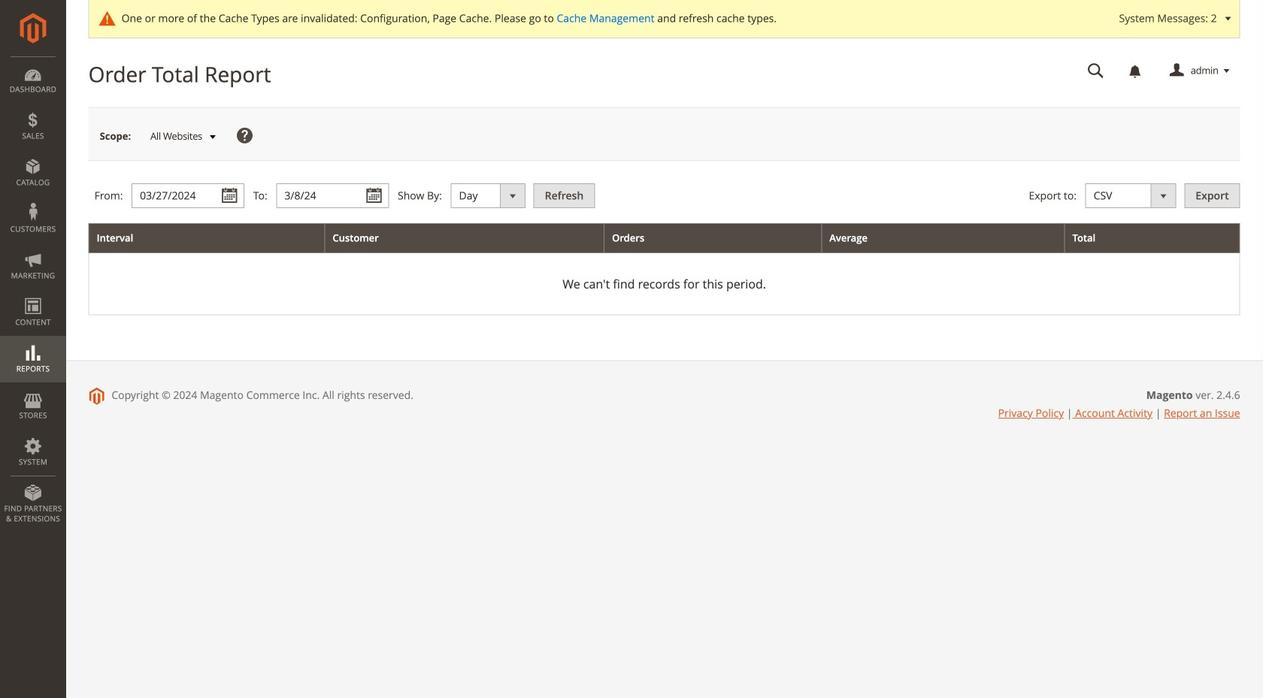 Task type: locate. For each thing, give the bounding box(es) containing it.
magento admin panel image
[[20, 13, 46, 44]]

menu bar
[[0, 56, 66, 532]]

None text field
[[1077, 58, 1115, 84]]

None text field
[[132, 184, 245, 208], [276, 184, 389, 208], [132, 184, 245, 208], [276, 184, 389, 208]]



